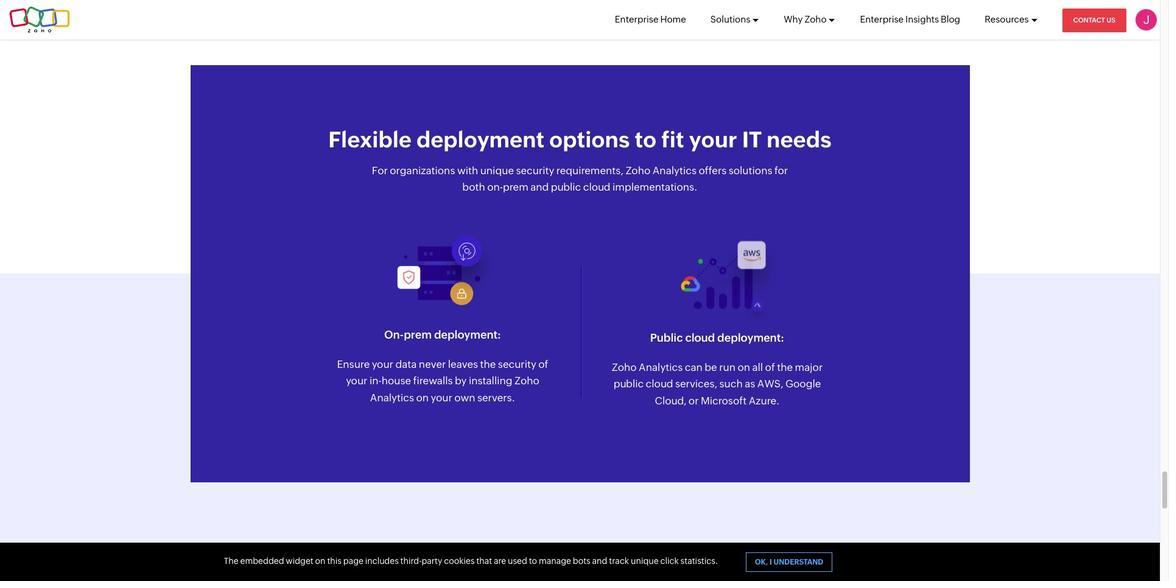 Task type: describe. For each thing, give the bounding box(es) containing it.
ok, i understand
[[755, 558, 824, 567]]

1 vertical spatial prem
[[404, 329, 432, 341]]

page
[[343, 556, 364, 566]]

zoho inside the zoho analytics can be run on all of the major public cloud services, such as aws, google cloud, or microsoft azure.
[[612, 361, 637, 374]]

on inside the zoho analytics can be run on all of the major public cloud services, such as aws, google cloud, or microsoft azure.
[[738, 361, 751, 374]]

party
[[422, 556, 443, 566]]

for
[[775, 164, 788, 177]]

on-prem deployment:
[[384, 329, 501, 341]]

security inside ensure your data never leaves the security of your in-house firewalls by installing zoho analytics on your own servers.
[[498, 358, 537, 371]]

for
[[372, 164, 388, 177]]

azure.
[[749, 395, 780, 407]]

flexible deployment options to fit your it needs
[[329, 127, 832, 152]]

deployment: for on-prem deployment:
[[434, 329, 501, 341]]

why
[[784, 14, 803, 24]]

are
[[494, 556, 506, 566]]

it
[[742, 127, 762, 152]]

services,
[[676, 378, 718, 390]]

enterprise for enterprise insights blog
[[861, 14, 904, 24]]

such
[[720, 378, 743, 390]]

i
[[770, 558, 772, 567]]

the
[[224, 556, 239, 566]]

fit
[[662, 127, 685, 152]]

run
[[720, 361, 736, 374]]

the inside the zoho analytics can be run on all of the major public cloud services, such as aws, google cloud, or microsoft azure.
[[778, 361, 793, 374]]

data
[[396, 358, 417, 371]]

needs
[[767, 127, 832, 152]]

insights
[[906, 14, 939, 24]]

zoho analytics can be run on all of the major public cloud services, such as aws, google cloud, or microsoft azure.
[[612, 361, 823, 407]]

2 horizontal spatial cloud
[[686, 332, 715, 344]]

in-
[[370, 375, 382, 387]]

all
[[753, 361, 763, 374]]

the embedded widget on this page includes third-party cookies that are used to manage bots and track unique click statistics.
[[224, 556, 719, 566]]

for organizations with unique security requirements, zoho analytics offers solutions for both on-prem and public cloud implementations.
[[372, 164, 788, 193]]

track
[[609, 556, 629, 566]]

firewalls
[[413, 375, 453, 387]]

servers.
[[478, 391, 516, 404]]

offers
[[699, 164, 727, 177]]

zoho inside for organizations with unique security requirements, zoho analytics offers solutions for both on-prem and public cloud implementations.
[[626, 164, 651, 177]]

0 horizontal spatial on
[[315, 556, 326, 566]]

installing
[[469, 375, 513, 387]]

enterprise home
[[615, 14, 686, 24]]

zoho enterprise logo image
[[9, 6, 70, 33]]

public inside for organizations with unique security requirements, zoho analytics offers solutions for both on-prem and public cloud implementations.
[[551, 181, 581, 193]]

or
[[689, 395, 699, 407]]

on-
[[487, 181, 503, 193]]

1 vertical spatial to
[[529, 556, 537, 566]]

aws,
[[758, 378, 784, 390]]

as
[[745, 378, 756, 390]]

major
[[795, 361, 823, 374]]

blog
[[941, 14, 961, 24]]

your down ensure
[[346, 375, 368, 387]]

ensure
[[337, 358, 370, 371]]

with
[[457, 164, 478, 177]]

public cloud deployment:
[[651, 332, 785, 344]]

prem inside for organizations with unique security requirements, zoho analytics offers solutions for both on-prem and public cloud implementations.
[[503, 181, 529, 193]]

this
[[327, 556, 342, 566]]

contact
[[1074, 16, 1106, 24]]

enterprise home link
[[615, 0, 686, 39]]

contact us link
[[1063, 9, 1127, 32]]

your up in-
[[372, 358, 394, 371]]

contact us
[[1074, 16, 1116, 24]]

security inside for organizations with unique security requirements, zoho analytics offers solutions for both on-prem and public cloud implementations.
[[516, 164, 555, 177]]

ensure your data never leaves the security of your in-house firewalls by installing zoho analytics on your own servers.
[[337, 358, 549, 404]]

used
[[508, 556, 527, 566]]

by
[[455, 375, 467, 387]]



Task type: vqa. For each thing, say whether or not it's contained in the screenshot.
the top Global
no



Task type: locate. For each thing, give the bounding box(es) containing it.
leaves
[[448, 358, 478, 371]]

your down firewalls
[[431, 391, 453, 404]]

never
[[419, 358, 446, 371]]

1 vertical spatial security
[[498, 358, 537, 371]]

1 vertical spatial analytics
[[639, 361, 683, 374]]

embedded
[[240, 556, 284, 566]]

0 horizontal spatial enterprise
[[615, 14, 659, 24]]

on left all
[[738, 361, 751, 374]]

1 vertical spatial and
[[593, 556, 608, 566]]

1 enterprise from the left
[[615, 14, 659, 24]]

1 horizontal spatial prem
[[503, 181, 529, 193]]

cloud,
[[655, 395, 687, 407]]

of inside the zoho analytics can be run on all of the major public cloud services, such as aws, google cloud, or microsoft azure.
[[766, 361, 775, 374]]

widget
[[286, 556, 314, 566]]

the
[[480, 358, 496, 371], [778, 361, 793, 374]]

and inside for organizations with unique security requirements, zoho analytics offers solutions for both on-prem and public cloud implementations.
[[531, 181, 549, 193]]

understand
[[774, 558, 824, 567]]

1 vertical spatial on
[[416, 391, 429, 404]]

analytics down house
[[370, 391, 414, 404]]

cloud
[[583, 181, 611, 193], [686, 332, 715, 344], [646, 378, 674, 390]]

click
[[661, 556, 679, 566]]

analytics inside the zoho analytics can be run on all of the major public cloud services, such as aws, google cloud, or microsoft azure.
[[639, 361, 683, 374]]

to
[[635, 127, 657, 152], [529, 556, 537, 566]]

2 vertical spatial on
[[315, 556, 326, 566]]

why zoho
[[784, 14, 827, 24]]

enterprise for enterprise home
[[615, 14, 659, 24]]

manage
[[539, 556, 571, 566]]

0 vertical spatial cloud
[[583, 181, 611, 193]]

to right the used
[[529, 556, 537, 566]]

cookies
[[444, 556, 475, 566]]

security
[[516, 164, 555, 177], [498, 358, 537, 371]]

1 horizontal spatial cloud
[[646, 378, 674, 390]]

0 horizontal spatial of
[[539, 358, 549, 371]]

ok,
[[755, 558, 768, 567]]

house
[[382, 375, 411, 387]]

prem right both
[[503, 181, 529, 193]]

statistics.
[[681, 556, 719, 566]]

resources
[[985, 14, 1029, 24]]

to left fit
[[635, 127, 657, 152]]

pcloud2 image
[[750, 297, 766, 312]]

0 vertical spatial prem
[[503, 181, 529, 193]]

public
[[651, 332, 683, 344]]

enterprise insights blog link
[[861, 0, 961, 39]]

analytics up implementations.
[[653, 164, 697, 177]]

third-
[[401, 556, 422, 566]]

analytics inside ensure your data never leaves the security of your in-house firewalls by installing zoho analytics on your own servers.
[[370, 391, 414, 404]]

2 enterprise from the left
[[861, 14, 904, 24]]

deployment: up leaves
[[434, 329, 501, 341]]

options
[[550, 127, 630, 152]]

google
[[786, 378, 821, 390]]

that
[[477, 556, 492, 566]]

the inside ensure your data never leaves the security of your in-house firewalls by installing zoho analytics on your own servers.
[[480, 358, 496, 371]]

home
[[661, 14, 686, 24]]

unique
[[480, 164, 514, 177], [631, 556, 659, 566]]

security up installing
[[498, 358, 537, 371]]

0 horizontal spatial unique
[[480, 164, 514, 177]]

requirements,
[[557, 164, 624, 177]]

enterprise left insights
[[861, 14, 904, 24]]

flexible
[[329, 127, 412, 152]]

be
[[705, 361, 717, 374]]

deployment: up all
[[718, 332, 785, 344]]

0 vertical spatial and
[[531, 181, 549, 193]]

1 horizontal spatial and
[[593, 556, 608, 566]]

security down the flexible deployment options to fit your it needs
[[516, 164, 555, 177]]

analytics inside for organizations with unique security requirements, zoho analytics offers solutions for both on-prem and public cloud implementations.
[[653, 164, 697, 177]]

and right bots
[[593, 556, 608, 566]]

1 vertical spatial public
[[614, 378, 644, 390]]

1 horizontal spatial on
[[416, 391, 429, 404]]

enterprise
[[615, 14, 659, 24], [861, 14, 904, 24]]

implementations.
[[613, 181, 698, 193]]

0 horizontal spatial cloud
[[583, 181, 611, 193]]

prem
[[503, 181, 529, 193], [404, 329, 432, 341]]

0 vertical spatial analytics
[[653, 164, 697, 177]]

0 vertical spatial unique
[[480, 164, 514, 177]]

public
[[551, 181, 581, 193], [614, 378, 644, 390]]

of for on-prem deployment:
[[539, 358, 549, 371]]

bots
[[573, 556, 591, 566]]

deployment: for public cloud deployment:
[[718, 332, 785, 344]]

0 vertical spatial to
[[635, 127, 657, 152]]

cloud up cloud,
[[646, 378, 674, 390]]

1 horizontal spatial enterprise
[[861, 14, 904, 24]]

on
[[738, 361, 751, 374], [416, 391, 429, 404], [315, 556, 326, 566]]

enterprise left home
[[615, 14, 659, 24]]

0 horizontal spatial and
[[531, 181, 549, 193]]

on down firewalls
[[416, 391, 429, 404]]

2 vertical spatial analytics
[[370, 391, 414, 404]]

0 horizontal spatial to
[[529, 556, 537, 566]]

deployment:
[[434, 329, 501, 341], [718, 332, 785, 344]]

1 horizontal spatial of
[[766, 361, 775, 374]]

your up offers
[[689, 127, 738, 152]]

unique left "click"
[[631, 556, 659, 566]]

solutions
[[711, 14, 751, 24]]

of inside ensure your data never leaves the security of your in-house firewalls by installing zoho analytics on your own servers.
[[539, 358, 549, 371]]

1 horizontal spatial the
[[778, 361, 793, 374]]

james peterson image
[[1136, 9, 1158, 30]]

deployment
[[417, 127, 545, 152]]

can
[[685, 361, 703, 374]]

1 horizontal spatial to
[[635, 127, 657, 152]]

0 horizontal spatial deployment:
[[434, 329, 501, 341]]

of for public cloud deployment:
[[766, 361, 775, 374]]

cloud inside the zoho analytics can be run on all of the major public cloud services, such as aws, google cloud, or microsoft azure.
[[646, 378, 674, 390]]

zoho inside ensure your data never leaves the security of your in-house firewalls by installing zoho analytics on your own servers.
[[515, 375, 540, 387]]

own
[[455, 391, 476, 404]]

your
[[689, 127, 738, 152], [372, 358, 394, 371], [346, 375, 368, 387], [431, 391, 453, 404]]

the up installing
[[480, 358, 496, 371]]

cloud inside for organizations with unique security requirements, zoho analytics offers solutions for both on-prem and public cloud implementations.
[[583, 181, 611, 193]]

2 horizontal spatial on
[[738, 361, 751, 374]]

solutions
[[729, 164, 773, 177]]

1 vertical spatial unique
[[631, 556, 659, 566]]

microsoft
[[701, 395, 747, 407]]

unique inside for organizations with unique security requirements, zoho analytics offers solutions for both on-prem and public cloud implementations.
[[480, 164, 514, 177]]

1 vertical spatial cloud
[[686, 332, 715, 344]]

organizations
[[390, 164, 455, 177]]

cloud down requirements,
[[583, 181, 611, 193]]

1 horizontal spatial public
[[614, 378, 644, 390]]

0 vertical spatial security
[[516, 164, 555, 177]]

and right on-
[[531, 181, 549, 193]]

prem up the data
[[404, 329, 432, 341]]

2 vertical spatial cloud
[[646, 378, 674, 390]]

0 horizontal spatial public
[[551, 181, 581, 193]]

0 vertical spatial public
[[551, 181, 581, 193]]

includes
[[365, 556, 399, 566]]

and
[[531, 181, 549, 193], [593, 556, 608, 566]]

0 vertical spatial on
[[738, 361, 751, 374]]

cloud up can
[[686, 332, 715, 344]]

public inside the zoho analytics can be run on all of the major public cloud services, such as aws, google cloud, or microsoft azure.
[[614, 378, 644, 390]]

analytics down public
[[639, 361, 683, 374]]

both
[[463, 181, 485, 193]]

enterprise insights blog
[[861, 14, 961, 24]]

analytics
[[653, 164, 697, 177], [639, 361, 683, 374], [370, 391, 414, 404]]

1 horizontal spatial unique
[[631, 556, 659, 566]]

0 horizontal spatial prem
[[404, 329, 432, 341]]

1 horizontal spatial deployment:
[[718, 332, 785, 344]]

the up aws,
[[778, 361, 793, 374]]

of
[[539, 358, 549, 371], [766, 361, 775, 374]]

0 horizontal spatial the
[[480, 358, 496, 371]]

unique up on-
[[480, 164, 514, 177]]

on left this
[[315, 556, 326, 566]]

us
[[1107, 16, 1116, 24]]

zoho
[[805, 14, 827, 24], [626, 164, 651, 177], [612, 361, 637, 374], [515, 375, 540, 387]]

on-
[[384, 329, 404, 341]]

on inside ensure your data never leaves the security of your in-house firewalls by installing zoho analytics on your own servers.
[[416, 391, 429, 404]]



